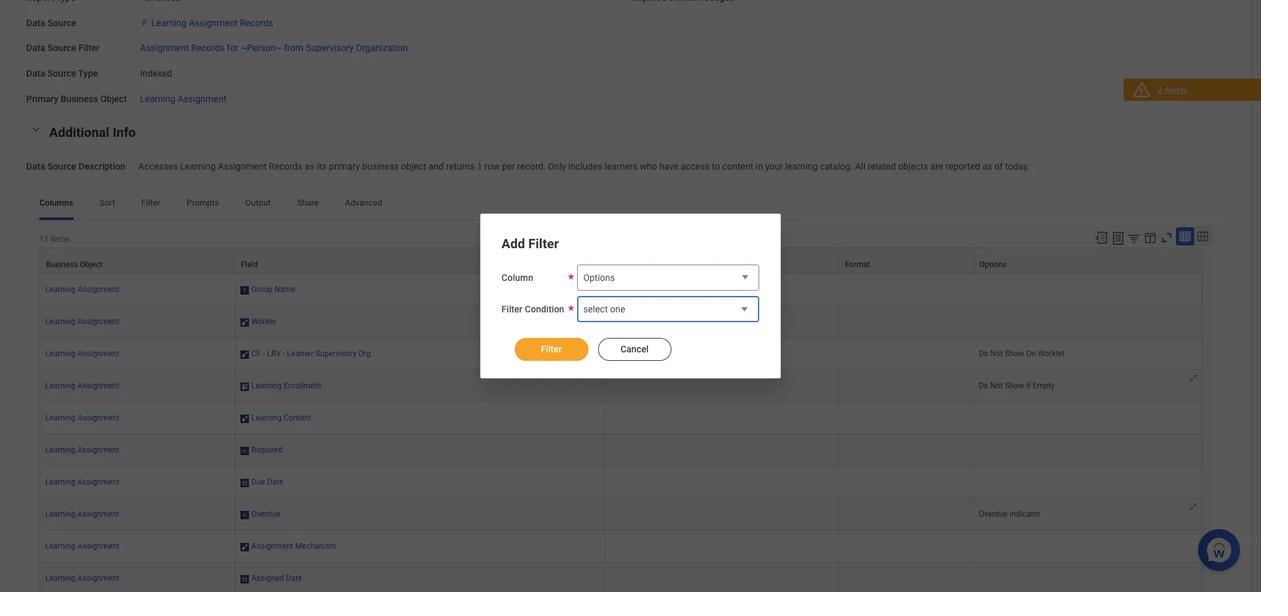 Task type: describe. For each thing, give the bounding box(es) containing it.
learning assignment for assigned date
[[45, 574, 119, 583]]

do not show on worklet
[[979, 349, 1064, 359]]

business object button
[[40, 248, 234, 273]]

10 row from the top
[[39, 531, 1202, 563]]

condition
[[525, 304, 564, 314]]

click to view/edit grid preferences image
[[1143, 231, 1158, 245]]

field image for due date
[[240, 478, 249, 488]]

group name link
[[251, 283, 295, 294]]

returns
[[446, 161, 475, 171]]

indicator
[[1009, 510, 1040, 519]]

additional info button
[[49, 124, 136, 140]]

records inside 'link'
[[191, 43, 225, 53]]

field image for worker
[[240, 317, 249, 328]]

2 - from the left
[[283, 349, 285, 359]]

learning assignment link for overdue
[[45, 510, 119, 519]]

supervisory down one
[[611, 349, 652, 359]]

show for if
[[1005, 381, 1024, 391]]

export to excel image
[[1094, 231, 1108, 245]]

1 horizontal spatial options button
[[973, 248, 1201, 273]]

learning for learning assignment link for overdue
[[45, 510, 76, 519]]

business
[[362, 161, 399, 171]]

reported
[[946, 161, 980, 171]]

select one
[[583, 304, 625, 314]]

objects
[[898, 161, 928, 171]]

type
[[78, 68, 98, 79]]

learning assignment link for learning content
[[45, 414, 119, 423]]

overdue for overdue link
[[251, 510, 280, 519]]

cf - lrv - learner supervisory org
[[251, 349, 371, 359]]

learning assignment records
[[151, 17, 273, 28]]

learning assignment link for due date
[[45, 478, 119, 487]]

learning assignment for overdue
[[45, 510, 119, 519]]

data source
[[26, 17, 76, 28]]

2
[[1158, 85, 1162, 95]]

cancel
[[620, 344, 649, 354]]

all
[[855, 161, 866, 171]]

learning assignment for learning enrollment
[[45, 381, 119, 391]]

content
[[722, 161, 753, 171]]

lrv
[[267, 349, 281, 359]]

field image for learning content
[[240, 414, 249, 424]]

3 row from the top
[[39, 306, 1202, 338]]

tab list containing columns
[[26, 189, 1225, 220]]

show for on
[[1005, 349, 1024, 359]]

primary
[[26, 94, 58, 104]]

learning assignment link for assigned date
[[45, 574, 119, 583]]

overdue for overdue indicator
[[979, 510, 1008, 519]]

source for data source
[[47, 17, 76, 28]]

learner
[[287, 349, 313, 359]]

learners
[[605, 161, 638, 171]]

2 row from the top
[[39, 274, 1202, 306]]

filter condition
[[502, 304, 564, 314]]

of
[[994, 161, 1003, 171]]

learning for learning content link
[[251, 414, 282, 423]]

worklet
[[1038, 349, 1064, 359]]

only
[[548, 161, 566, 171]]

1
[[477, 161, 482, 171]]

source for data source filter
[[47, 43, 76, 53]]

learning enrollment
[[251, 381, 321, 391]]

if
[[1026, 381, 1031, 391]]

cancel button
[[598, 338, 671, 361]]

13 items
[[39, 235, 70, 244]]

share
[[297, 198, 319, 208]]

data for data source filter
[[26, 43, 45, 53]]

field image for learning enrollment
[[240, 381, 249, 392]]

data source type element
[[140, 60, 172, 80]]

add filter dialog
[[480, 214, 781, 379]]

required link
[[251, 443, 282, 455]]

11 row from the top
[[39, 563, 1202, 592]]

organization inside row
[[654, 349, 698, 359]]

data for data source description
[[26, 161, 45, 171]]

learning assignment for required
[[45, 446, 119, 455]]

13
[[39, 235, 48, 244]]

overdue link
[[251, 507, 280, 519]]

assignment inside 'link'
[[140, 43, 189, 53]]

cf - lrv - learner supervisory org link
[[251, 347, 371, 359]]

field image for cf - lrv - learner supervisory org
[[240, 349, 249, 360]]

data for data source
[[26, 17, 45, 28]]

assigned date link
[[251, 571, 302, 583]]

learning content
[[251, 414, 311, 423]]

supervisory for from
[[306, 43, 354, 53]]

8 row from the top
[[39, 467, 1202, 499]]

override
[[672, 260, 701, 269]]

learning for due date learning assignment link
[[45, 478, 76, 487]]

worker
[[251, 317, 276, 326]]

~person~
[[241, 43, 282, 53]]

assignment mechanism link
[[251, 539, 336, 551]]

record.
[[517, 161, 546, 171]]

expand table image
[[1196, 230, 1209, 243]]

filter button
[[515, 338, 588, 361]]

today.
[[1005, 161, 1030, 171]]

learning for learning content learning assignment link
[[45, 414, 76, 423]]

learning enrollment link
[[251, 379, 321, 391]]

7 row from the top
[[39, 435, 1202, 467]]

due
[[251, 478, 265, 487]]

learning for learning assignment link associated with worker
[[45, 317, 76, 326]]

select
[[583, 304, 608, 314]]

prompts
[[187, 198, 219, 208]]

data source image
[[140, 17, 149, 28]]

5 row from the top
[[39, 370, 1202, 402]]

column heading override button
[[605, 248, 838, 273]]

format
[[845, 260, 870, 269]]

from
[[284, 43, 304, 53]]

1 as from the left
[[305, 161, 314, 171]]

4 row from the top
[[39, 338, 1202, 370]]

business object
[[46, 260, 103, 269]]

add filter
[[502, 236, 559, 252]]

region inside add filter "dialog"
[[502, 328, 760, 362]]

date for due date
[[267, 478, 283, 487]]

object
[[401, 161, 426, 171]]

indexed
[[140, 68, 172, 79]]

to
[[712, 161, 720, 171]]

assignment records for ~person~ from supervisory organization
[[140, 43, 408, 53]]

learning assignment link for worker
[[45, 317, 119, 326]]

field image for assigned date
[[240, 574, 249, 585]]

6 row from the top
[[39, 402, 1202, 435]]

0 vertical spatial object
[[100, 94, 127, 104]]

advanced element
[[140, 0, 180, 2]]



Task type: vqa. For each thing, say whether or not it's contained in the screenshot.
Event
no



Task type: locate. For each thing, give the bounding box(es) containing it.
show left if
[[1005, 381, 1024, 391]]

1 vertical spatial business
[[46, 260, 78, 269]]

toolbar
[[1088, 227, 1212, 248]]

description
[[78, 161, 125, 171]]

1 do from the top
[[979, 349, 988, 359]]

show
[[1005, 349, 1024, 359], [1005, 381, 1024, 391]]

have
[[659, 161, 679, 171]]

date right assigned
[[286, 574, 302, 583]]

and
[[428, 161, 444, 171]]

learning
[[785, 161, 818, 171]]

column for column heading override
[[611, 260, 639, 269]]

learning for learning assignment link corresponding to cf - lrv - learner supervisory org
[[45, 349, 76, 359]]

4 field image from the top
[[240, 574, 249, 585]]

source up data source filter
[[47, 17, 76, 28]]

4 source from the top
[[47, 161, 76, 171]]

column left "heading"
[[611, 260, 639, 269]]

learning assignment
[[140, 94, 227, 104], [45, 285, 119, 294], [45, 317, 119, 326], [45, 349, 119, 359], [45, 381, 119, 391], [45, 414, 119, 423], [45, 446, 119, 455], [45, 478, 119, 487], [45, 510, 119, 519], [45, 542, 119, 551], [45, 574, 119, 583]]

info
[[113, 124, 136, 140]]

row containing business object
[[39, 248, 1202, 274]]

mechanism
[[295, 542, 336, 551]]

options button up select one dropdown button
[[577, 265, 760, 292]]

2 not from the top
[[990, 381, 1003, 391]]

1 horizontal spatial date
[[286, 574, 302, 583]]

1 vertical spatial column
[[502, 273, 533, 283]]

learning assignment link for learning enrollment
[[45, 381, 119, 391]]

0 horizontal spatial options button
[[577, 265, 760, 292]]

0 vertical spatial date
[[267, 478, 283, 487]]

not for do not show if empty
[[990, 381, 1003, 391]]

field image for group name
[[240, 285, 249, 296]]

alerts
[[1165, 85, 1187, 95]]

data up 'primary'
[[26, 68, 45, 79]]

1 vertical spatial do
[[979, 381, 988, 391]]

learning
[[151, 17, 187, 28], [140, 94, 175, 104], [180, 161, 216, 171], [45, 285, 76, 294], [45, 317, 76, 326], [45, 349, 76, 359], [45, 381, 76, 391], [251, 381, 282, 391], [45, 414, 76, 423], [251, 414, 282, 423], [45, 446, 76, 455], [45, 478, 76, 487], [45, 510, 76, 519], [45, 542, 76, 551], [45, 574, 76, 583]]

assigned date
[[251, 574, 302, 583]]

data up data source filter
[[26, 17, 45, 28]]

0 horizontal spatial as
[[305, 161, 314, 171]]

options
[[979, 260, 1007, 269], [583, 273, 615, 283]]

advanced
[[345, 198, 382, 208]]

not for do not show on worklet
[[990, 349, 1003, 359]]

1 horizontal spatial overdue
[[979, 510, 1008, 519]]

source
[[47, 17, 76, 28], [47, 43, 76, 53], [47, 68, 76, 79], [47, 161, 76, 171]]

2 as from the left
[[982, 161, 992, 171]]

assigned
[[251, 574, 284, 583]]

learning assignment for assignment mechanism
[[45, 542, 119, 551]]

field image left due
[[240, 478, 249, 488]]

learning assignment link for required
[[45, 446, 119, 455]]

supervisory inside 'link'
[[306, 43, 354, 53]]

supervisory left org
[[315, 349, 356, 359]]

data inside additional info group
[[26, 161, 45, 171]]

2 show from the top
[[1005, 381, 1024, 391]]

0 vertical spatial organization
[[356, 43, 408, 53]]

1 data from the top
[[26, 17, 45, 28]]

learning assignment records link
[[151, 15, 273, 28]]

data down the data source
[[26, 43, 45, 53]]

options for rightmost 'options' popup button
[[979, 260, 1007, 269]]

1 row from the top
[[39, 248, 1202, 274]]

name
[[275, 285, 295, 294]]

3 source from the top
[[47, 68, 76, 79]]

empty
[[1033, 381, 1055, 391]]

- right lrv
[[283, 349, 285, 359]]

field image
[[240, 285, 249, 296], [240, 317, 249, 328], [240, 349, 249, 360], [240, 414, 249, 424], [240, 478, 249, 488], [240, 542, 249, 552]]

learning content link
[[251, 411, 311, 423]]

additional info group
[[26, 122, 1225, 173]]

object inside 'popup button'
[[80, 260, 103, 269]]

1 vertical spatial records
[[191, 43, 225, 53]]

learning assignment for group name
[[45, 285, 119, 294]]

filter inside button
[[541, 344, 562, 354]]

field image for required
[[240, 446, 249, 456]]

5 field image from the top
[[240, 478, 249, 488]]

table image
[[1179, 230, 1192, 243]]

learning for assigned date learning assignment link
[[45, 574, 76, 583]]

not left the 'on'
[[990, 349, 1003, 359]]

1 field image from the top
[[240, 381, 249, 392]]

sort
[[99, 198, 115, 208]]

accesses learning assignment records as its primary business object and returns 1 row per record. only includes learners who have access to content in your learning catalog. all related objects are reported as of today.
[[138, 161, 1030, 171]]

field image left worker
[[240, 317, 249, 328]]

per
[[502, 161, 515, 171]]

do for do not show on worklet
[[979, 349, 988, 359]]

2 field image from the top
[[240, 317, 249, 328]]

1 horizontal spatial as
[[982, 161, 992, 171]]

column down add
[[502, 273, 533, 283]]

1 vertical spatial options
[[583, 273, 615, 283]]

field image left assignment mechanism
[[240, 542, 249, 552]]

field image left assigned
[[240, 574, 249, 585]]

1 vertical spatial object
[[80, 260, 103, 269]]

output
[[245, 198, 271, 208]]

tab list
[[26, 189, 1225, 220]]

4 field image from the top
[[240, 414, 249, 424]]

items
[[50, 235, 70, 244]]

- right cf
[[263, 349, 265, 359]]

do up do not show if empty
[[979, 349, 988, 359]]

6 field image from the top
[[240, 542, 249, 552]]

learning for "learning assignment records" link
[[151, 17, 187, 28]]

format button
[[839, 248, 973, 273]]

organization inside 'link'
[[356, 43, 408, 53]]

0 vertical spatial column
[[611, 260, 639, 269]]

data source type
[[26, 68, 98, 79]]

region containing filter
[[502, 328, 760, 362]]

column inside add filter "dialog"
[[502, 273, 533, 283]]

on
[[1026, 349, 1036, 359]]

field image for overdue
[[240, 510, 249, 520]]

field button
[[235, 248, 605, 273]]

chevron down image
[[28, 125, 44, 134]]

do not show if empty
[[979, 381, 1055, 391]]

business down "items"
[[46, 260, 78, 269]]

2 overdue from the left
[[979, 510, 1008, 519]]

who
[[640, 161, 657, 171]]

column inside popup button
[[611, 260, 639, 269]]

region
[[502, 328, 760, 362]]

1 not from the top
[[990, 349, 1003, 359]]

data down chevron down image
[[26, 161, 45, 171]]

learning for learning enrollment learning assignment link
[[45, 381, 76, 391]]

for
[[227, 43, 238, 53]]

0 vertical spatial records
[[240, 17, 273, 28]]

one
[[610, 304, 625, 314]]

row
[[39, 248, 1202, 274], [39, 274, 1202, 306], [39, 306, 1202, 338], [39, 338, 1202, 370], [39, 370, 1202, 402], [39, 402, 1202, 435], [39, 435, 1202, 467], [39, 467, 1202, 499], [39, 499, 1202, 531], [39, 531, 1202, 563], [39, 563, 1202, 592]]

2 alerts
[[1158, 85, 1187, 95]]

1 vertical spatial not
[[990, 381, 1003, 391]]

1 show from the top
[[1005, 349, 1024, 359]]

0 vertical spatial business
[[61, 94, 98, 104]]

0 horizontal spatial -
[[263, 349, 265, 359]]

learning assignment link
[[140, 91, 227, 104], [45, 285, 119, 294], [45, 317, 119, 326], [45, 349, 119, 359], [45, 381, 119, 391], [45, 414, 119, 423], [45, 446, 119, 455], [45, 478, 119, 487], [45, 510, 119, 519], [45, 542, 119, 551], [45, 574, 119, 583]]

field image left overdue link
[[240, 510, 249, 520]]

1 - from the left
[[263, 349, 265, 359]]

required
[[251, 446, 282, 455]]

supervisory for learner
[[315, 349, 356, 359]]

0 vertical spatial do
[[979, 349, 988, 359]]

export to worksheets image
[[1110, 231, 1126, 246]]

1 horizontal spatial options
[[979, 260, 1007, 269]]

supervisory
[[306, 43, 354, 53], [315, 349, 356, 359], [611, 349, 652, 359]]

-
[[263, 349, 265, 359], [283, 349, 285, 359]]

learning inside additional info group
[[180, 161, 216, 171]]

records
[[240, 17, 273, 28], [191, 43, 225, 53], [269, 161, 302, 171]]

learning assignment for cf - lrv - learner supervisory org
[[45, 349, 119, 359]]

0 vertical spatial show
[[1005, 349, 1024, 359]]

records left its
[[269, 161, 302, 171]]

your
[[765, 161, 783, 171]]

worker link
[[251, 315, 276, 326]]

learning assignment link for group name
[[45, 285, 119, 294]]

records left for
[[191, 43, 225, 53]]

group name
[[251, 285, 295, 294]]

1 vertical spatial show
[[1005, 381, 1024, 391]]

date for assigned date
[[286, 574, 302, 583]]

supervisory organization
[[611, 349, 698, 359]]

as left the of
[[982, 161, 992, 171]]

primary business object
[[26, 94, 127, 104]]

learning assignment link for assignment mechanism
[[45, 542, 119, 551]]

filter up type
[[78, 43, 99, 53]]

business
[[61, 94, 98, 104], [46, 260, 78, 269]]

2 source from the top
[[47, 43, 76, 53]]

overdue
[[251, 510, 280, 519], [979, 510, 1008, 519]]

columns
[[39, 198, 73, 208]]

3 field image from the top
[[240, 349, 249, 360]]

learning for learning enrollment link
[[251, 381, 282, 391]]

as left its
[[305, 161, 314, 171]]

learning assignment for worker
[[45, 317, 119, 326]]

data
[[26, 17, 45, 28], [26, 43, 45, 53], [26, 68, 45, 79], [26, 161, 45, 171]]

source inside additional info group
[[47, 161, 76, 171]]

learning for learning assignment link corresponding to assignment mechanism
[[45, 542, 76, 551]]

filter down accesses at top left
[[141, 198, 160, 208]]

heading
[[641, 260, 670, 269]]

4 data from the top
[[26, 161, 45, 171]]

data source description
[[26, 161, 125, 171]]

exclamation image
[[1136, 86, 1146, 96]]

0 vertical spatial options
[[979, 260, 1007, 269]]

source down data source filter
[[47, 68, 76, 79]]

access
[[681, 161, 710, 171]]

source up data source type
[[47, 43, 76, 53]]

options button
[[973, 248, 1201, 273], [577, 265, 760, 292]]

source for data source description
[[47, 161, 76, 171]]

options button down export to excel icon
[[973, 248, 1201, 273]]

includes
[[568, 161, 602, 171]]

learning for learning assignment link associated with required
[[45, 446, 76, 455]]

primary
[[329, 161, 360, 171]]

filter right add
[[528, 236, 559, 252]]

3 data from the top
[[26, 68, 45, 79]]

options for 'options' popup button within add filter "dialog"
[[583, 273, 615, 283]]

field image for assignment mechanism
[[240, 542, 249, 552]]

field image left required
[[240, 446, 249, 456]]

row
[[484, 161, 500, 171]]

filter
[[78, 43, 99, 53], [141, 198, 160, 208], [528, 236, 559, 252], [502, 304, 522, 314], [541, 344, 562, 354]]

overdue left indicator
[[979, 510, 1008, 519]]

filter down "condition"
[[541, 344, 562, 354]]

data for data source type
[[26, 68, 45, 79]]

show left the 'on'
[[1005, 349, 1024, 359]]

1 horizontal spatial organization
[[654, 349, 698, 359]]

overdue down due date
[[251, 510, 280, 519]]

1 vertical spatial date
[[286, 574, 302, 583]]

not left if
[[990, 381, 1003, 391]]

select to filter grid data image
[[1127, 231, 1141, 245]]

in
[[756, 161, 763, 171]]

0 horizontal spatial date
[[267, 478, 283, 487]]

group
[[251, 285, 273, 294]]

date right due
[[267, 478, 283, 487]]

source up the columns
[[47, 161, 76, 171]]

column for column
[[502, 273, 533, 283]]

learning assignment for due date
[[45, 478, 119, 487]]

related
[[868, 161, 896, 171]]

supervisory right from
[[306, 43, 354, 53]]

do left if
[[979, 381, 988, 391]]

learning assignment for learning content
[[45, 414, 119, 423]]

additional
[[49, 124, 109, 140]]

records inside additional info group
[[269, 161, 302, 171]]

assignment inside additional info group
[[218, 161, 267, 171]]

field
[[241, 260, 258, 269]]

2 alerts button
[[1123, 79, 1261, 104]]

0 vertical spatial not
[[990, 349, 1003, 359]]

enrollment
[[284, 381, 321, 391]]

1 horizontal spatial column
[[611, 260, 639, 269]]

0 horizontal spatial organization
[[356, 43, 408, 53]]

2 do from the top
[[979, 381, 988, 391]]

field image left learning enrollment
[[240, 381, 249, 392]]

2 vertical spatial records
[[269, 161, 302, 171]]

0 horizontal spatial column
[[502, 273, 533, 283]]

cf
[[251, 349, 261, 359]]

do for do not show if empty
[[979, 381, 988, 391]]

additional info
[[49, 124, 136, 140]]

select one button
[[577, 296, 760, 324]]

1 field image from the top
[[240, 285, 249, 296]]

org
[[358, 349, 371, 359]]

cell
[[605, 274, 839, 306], [839, 274, 973, 306], [973, 274, 1202, 306], [605, 306, 839, 338], [839, 306, 973, 338], [973, 306, 1202, 338], [839, 338, 973, 370], [605, 370, 839, 402], [839, 370, 973, 402], [605, 402, 839, 435], [839, 402, 973, 435], [973, 402, 1202, 435], [605, 435, 839, 467], [839, 435, 973, 467], [973, 435, 1202, 467], [605, 467, 839, 499], [839, 467, 973, 499], [973, 467, 1202, 499], [605, 499, 839, 531], [839, 499, 973, 531], [605, 531, 839, 563], [839, 531, 973, 563], [973, 531, 1202, 563], [605, 563, 839, 592], [839, 563, 973, 592], [973, 563, 1202, 592]]

due date
[[251, 478, 283, 487]]

due date link
[[251, 475, 283, 487]]

field image
[[240, 381, 249, 392], [240, 446, 249, 456], [240, 510, 249, 520], [240, 574, 249, 585]]

learning assignment link for cf - lrv - learner supervisory org
[[45, 349, 119, 359]]

2 data from the top
[[26, 43, 45, 53]]

9 row from the top
[[39, 499, 1202, 531]]

1 source from the top
[[47, 17, 76, 28]]

data source filter
[[26, 43, 99, 53]]

content
[[284, 414, 311, 423]]

learning for learning assignment link for group name
[[45, 285, 76, 294]]

business inside 'popup button'
[[46, 260, 78, 269]]

1 overdue from the left
[[251, 510, 280, 519]]

its
[[317, 161, 327, 171]]

1 vertical spatial organization
[[654, 349, 698, 359]]

0 horizontal spatial options
[[583, 273, 615, 283]]

1 horizontal spatial -
[[283, 349, 285, 359]]

fullscreen image
[[1160, 231, 1174, 245]]

filter left "condition"
[[502, 304, 522, 314]]

records up ~person~
[[240, 17, 273, 28]]

options button inside add filter "dialog"
[[577, 265, 760, 292]]

0 horizontal spatial overdue
[[251, 510, 280, 519]]

options inside row
[[979, 260, 1007, 269]]

business down type
[[61, 94, 98, 104]]

field image left learning content
[[240, 414, 249, 424]]

options inside add filter "dialog"
[[583, 273, 615, 283]]

field image left group
[[240, 285, 249, 296]]

3 field image from the top
[[240, 510, 249, 520]]

source for data source type
[[47, 68, 76, 79]]

column heading override
[[611, 260, 701, 269]]

field image left cf
[[240, 349, 249, 360]]

2 field image from the top
[[240, 446, 249, 456]]

add
[[502, 236, 525, 252]]



